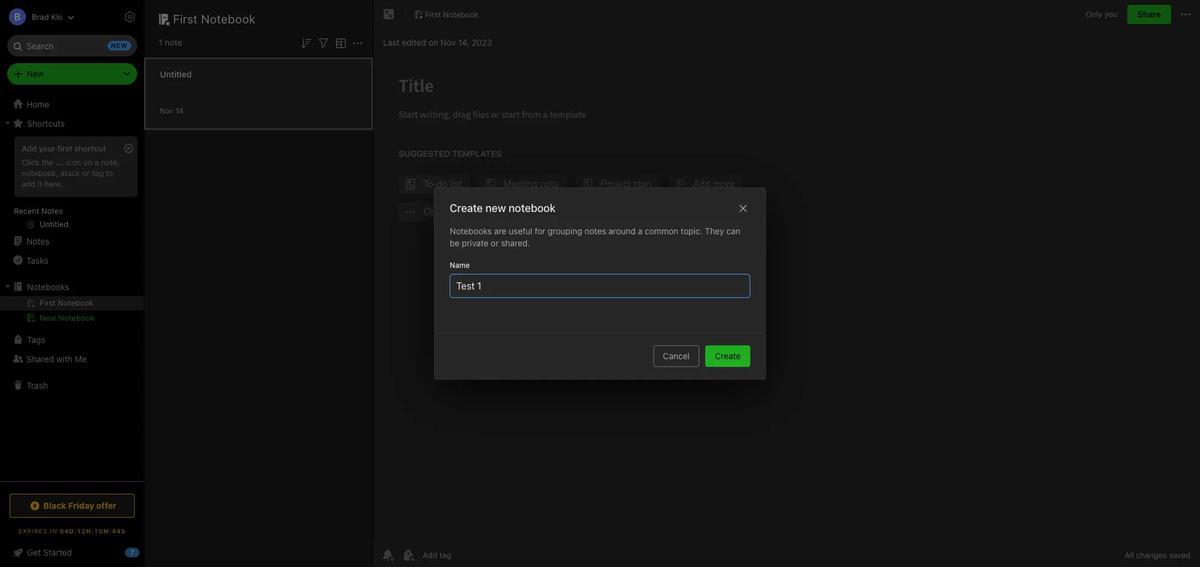 Task type: vqa. For each thing, say whether or not it's contained in the screenshot.
Dec
no



Task type: describe. For each thing, give the bounding box(es) containing it.
me
[[75, 354, 87, 364]]

notebooks are useful for grouping notes around a common topic. they can be private or shared.
[[450, 226, 741, 248]]

new for new
[[26, 69, 44, 79]]

notes inside group
[[41, 206, 63, 216]]

first notebook inside 'button'
[[425, 9, 479, 19]]

home link
[[0, 94, 144, 114]]

notebooks link
[[0, 277, 144, 297]]

shared with me
[[26, 354, 87, 364]]

Name text field
[[455, 275, 745, 298]]

first notebook button
[[410, 6, 483, 23]]

add
[[22, 179, 35, 189]]

tasks button
[[0, 251, 144, 270]]

2023
[[472, 37, 492, 47]]

note
[[165, 37, 182, 48]]

tree containing home
[[0, 94, 144, 481]]

notebooks for notebooks
[[27, 282, 69, 292]]

new notebook group
[[0, 297, 144, 330]]

a inside icon on a note, notebook, stack or tag to add it here.
[[95, 158, 99, 167]]

be
[[450, 238, 460, 248]]

click
[[22, 158, 40, 167]]

share button
[[1128, 5, 1172, 24]]

expand note image
[[382, 7, 396, 22]]

expires
[[19, 528, 48, 535]]

nov 14
[[160, 106, 183, 115]]

last
[[383, 37, 400, 47]]

shortcuts button
[[0, 114, 144, 133]]

notes link
[[0, 232, 144, 251]]

04d:12h:10m:44s
[[60, 528, 126, 535]]

0 horizontal spatial first notebook
[[173, 12, 256, 26]]

on inside icon on a note, notebook, stack or tag to add it here.
[[83, 158, 92, 167]]

create for create
[[715, 351, 741, 361]]

are
[[494, 226, 507, 236]]

useful
[[509, 226, 533, 236]]

black friday offer
[[43, 501, 117, 511]]

your
[[39, 144, 55, 153]]

offer
[[96, 501, 117, 511]]

common
[[645, 226, 679, 236]]

add your first shortcut
[[22, 144, 106, 153]]

Note Editor text field
[[373, 58, 1200, 543]]

with
[[56, 354, 72, 364]]

icon on a note, notebook, stack or tag to add it here.
[[22, 158, 119, 189]]

trash
[[26, 380, 48, 391]]

cell inside tree
[[0, 297, 144, 311]]

create button
[[706, 346, 751, 367]]

expires in 04d:12h:10m:44s
[[19, 528, 126, 535]]

they
[[705, 226, 724, 236]]

or inside icon on a note, notebook, stack or tag to add it here.
[[82, 168, 90, 178]]

you
[[1105, 9, 1118, 19]]

all
[[1125, 551, 1134, 561]]

edited
[[402, 37, 426, 47]]

click the ...
[[22, 158, 64, 167]]

in
[[50, 528, 57, 535]]

notebooks for notebooks are useful for grouping notes around a common topic. they can be private or shared.
[[450, 226, 492, 236]]

add
[[22, 144, 37, 153]]

new notebook
[[40, 313, 95, 323]]

settings image
[[123, 10, 137, 24]]

1 note
[[159, 37, 182, 48]]

notebook for new notebook button
[[58, 313, 95, 323]]

stack
[[60, 168, 80, 178]]

for
[[535, 226, 546, 236]]

untitled
[[160, 69, 192, 79]]

black
[[43, 501, 66, 511]]

saved
[[1169, 551, 1191, 561]]

0 horizontal spatial nov
[[160, 106, 173, 115]]

shared.
[[501, 238, 530, 248]]

only you
[[1086, 9, 1118, 19]]

a inside notebooks are useful for grouping notes around a common topic. they can be private or shared.
[[638, 226, 643, 236]]

around
[[609, 226, 636, 236]]

note window element
[[373, 0, 1200, 568]]

nov inside note window element
[[441, 37, 456, 47]]

expand notebooks image
[[3, 282, 13, 292]]



Task type: locate. For each thing, give the bounding box(es) containing it.
1 vertical spatial new
[[40, 313, 56, 323]]

14
[[175, 106, 183, 115]]

on down shortcut
[[83, 158, 92, 167]]

tag
[[92, 168, 104, 178]]

0 vertical spatial notes
[[41, 206, 63, 216]]

to
[[106, 168, 113, 178]]

notes inside notes link
[[26, 236, 49, 246]]

1
[[159, 37, 163, 48]]

first notebook
[[425, 9, 479, 19], [173, 12, 256, 26]]

new
[[26, 69, 44, 79], [40, 313, 56, 323]]

14,
[[458, 37, 470, 47]]

notebooks down tasks
[[27, 282, 69, 292]]

1 vertical spatial nov
[[160, 106, 173, 115]]

notes right recent in the left of the page
[[41, 206, 63, 216]]

1 horizontal spatial notebook
[[201, 12, 256, 26]]

1 vertical spatial or
[[491, 238, 499, 248]]

shared with me link
[[0, 349, 144, 369]]

new up home
[[26, 69, 44, 79]]

1 vertical spatial notebooks
[[27, 282, 69, 292]]

first
[[425, 9, 441, 19], [173, 12, 198, 26]]

share
[[1138, 9, 1161, 19]]

create left new
[[450, 202, 483, 215]]

notebook inside button
[[58, 313, 95, 323]]

0 horizontal spatial create
[[450, 202, 483, 215]]

tags
[[27, 335, 45, 345]]

changes
[[1136, 551, 1167, 561]]

1 horizontal spatial or
[[491, 238, 499, 248]]

notebooks inside tree
[[27, 282, 69, 292]]

or down the are
[[491, 238, 499, 248]]

the
[[42, 158, 53, 167]]

first
[[57, 144, 72, 153]]

new for new notebook
[[40, 313, 56, 323]]

a
[[95, 158, 99, 167], [638, 226, 643, 236]]

it
[[38, 179, 42, 189]]

recent
[[14, 206, 39, 216]]

notebooks
[[450, 226, 492, 236], [27, 282, 69, 292]]

0 vertical spatial or
[[82, 168, 90, 178]]

only
[[1086, 9, 1103, 19]]

new notebook button
[[0, 311, 144, 325]]

recent notes
[[14, 206, 63, 216]]

topic.
[[681, 226, 703, 236]]

group containing add your first shortcut
[[0, 133, 144, 236]]

first up note
[[173, 12, 198, 26]]

trash link
[[0, 376, 144, 395]]

create right cancel
[[715, 351, 741, 361]]

...
[[56, 158, 64, 167]]

cancel
[[663, 351, 690, 361]]

0 horizontal spatial first
[[173, 12, 198, 26]]

2 horizontal spatial notebook
[[443, 9, 479, 19]]

notebook inside 'button'
[[443, 9, 479, 19]]

first up last edited on nov 14, 2023 at the top left of the page
[[425, 9, 441, 19]]

notebook
[[443, 9, 479, 19], [201, 12, 256, 26], [58, 313, 95, 323]]

tree
[[0, 94, 144, 481]]

create for create new notebook
[[450, 202, 483, 215]]

new
[[486, 202, 506, 215]]

black friday offer button
[[10, 494, 135, 518]]

create
[[450, 202, 483, 215], [715, 351, 741, 361]]

1 vertical spatial on
[[83, 158, 92, 167]]

here.
[[44, 179, 63, 189]]

all changes saved
[[1125, 551, 1191, 561]]

tasks
[[26, 255, 48, 266]]

notebook,
[[22, 168, 58, 178]]

notebooks inside notebooks are useful for grouping notes around a common topic. they can be private or shared.
[[450, 226, 492, 236]]

first notebook up note
[[173, 12, 256, 26]]

new inside popup button
[[26, 69, 44, 79]]

0 horizontal spatial notebooks
[[27, 282, 69, 292]]

1 horizontal spatial nov
[[441, 37, 456, 47]]

shortcuts
[[27, 118, 65, 128]]

notes up tasks
[[26, 236, 49, 246]]

or inside notebooks are useful for grouping notes around a common topic. they can be private or shared.
[[491, 238, 499, 248]]

cancel button
[[654, 346, 699, 367]]

shortcut
[[74, 144, 106, 153]]

can
[[727, 226, 741, 236]]

0 vertical spatial a
[[95, 158, 99, 167]]

on inside note window element
[[429, 37, 438, 47]]

group
[[0, 133, 144, 236]]

note,
[[101, 158, 119, 167]]

tags button
[[0, 330, 144, 349]]

or left tag
[[82, 168, 90, 178]]

0 horizontal spatial on
[[83, 158, 92, 167]]

1 vertical spatial notes
[[26, 236, 49, 246]]

new up tags
[[40, 313, 56, 323]]

a right around
[[638, 226, 643, 236]]

0 vertical spatial nov
[[441, 37, 456, 47]]

new button
[[7, 63, 137, 85]]

1 horizontal spatial create
[[715, 351, 741, 361]]

0 horizontal spatial a
[[95, 158, 99, 167]]

0 vertical spatial create
[[450, 202, 483, 215]]

name
[[450, 261, 470, 270]]

close image
[[736, 201, 751, 216]]

new inside button
[[40, 313, 56, 323]]

shared
[[26, 354, 54, 364]]

create new notebook
[[450, 202, 556, 215]]

1 horizontal spatial a
[[638, 226, 643, 236]]

notebook for the first notebook 'button'
[[443, 9, 479, 19]]

1 vertical spatial create
[[715, 351, 741, 361]]

a up tag
[[95, 158, 99, 167]]

on
[[429, 37, 438, 47], [83, 158, 92, 167]]

nov left 14
[[160, 106, 173, 115]]

first notebook up 14,
[[425, 9, 479, 19]]

first inside 'button'
[[425, 9, 441, 19]]

notebooks up private
[[450, 226, 492, 236]]

notes
[[585, 226, 606, 236]]

add tag image
[[401, 549, 416, 563]]

0 horizontal spatial or
[[82, 168, 90, 178]]

home
[[26, 99, 49, 109]]

friday
[[68, 501, 94, 511]]

last edited on nov 14, 2023
[[383, 37, 492, 47]]

1 horizontal spatial first
[[425, 9, 441, 19]]

1 horizontal spatial first notebook
[[425, 9, 479, 19]]

0 vertical spatial on
[[429, 37, 438, 47]]

1 horizontal spatial notebooks
[[450, 226, 492, 236]]

grouping
[[548, 226, 583, 236]]

1 horizontal spatial on
[[429, 37, 438, 47]]

notebook
[[509, 202, 556, 215]]

0 vertical spatial notebooks
[[450, 226, 492, 236]]

create inside button
[[715, 351, 741, 361]]

icon
[[66, 158, 81, 167]]

on right edited
[[429, 37, 438, 47]]

or
[[82, 168, 90, 178], [491, 238, 499, 248]]

None search field
[[16, 35, 129, 57]]

notes
[[41, 206, 63, 216], [26, 236, 49, 246]]

private
[[462, 238, 489, 248]]

Search text field
[[16, 35, 129, 57]]

0 horizontal spatial notebook
[[58, 313, 95, 323]]

1 vertical spatial a
[[638, 226, 643, 236]]

nov
[[441, 37, 456, 47], [160, 106, 173, 115]]

add a reminder image
[[381, 549, 395, 563]]

cell
[[0, 297, 144, 311]]

0 vertical spatial new
[[26, 69, 44, 79]]

nov left 14,
[[441, 37, 456, 47]]



